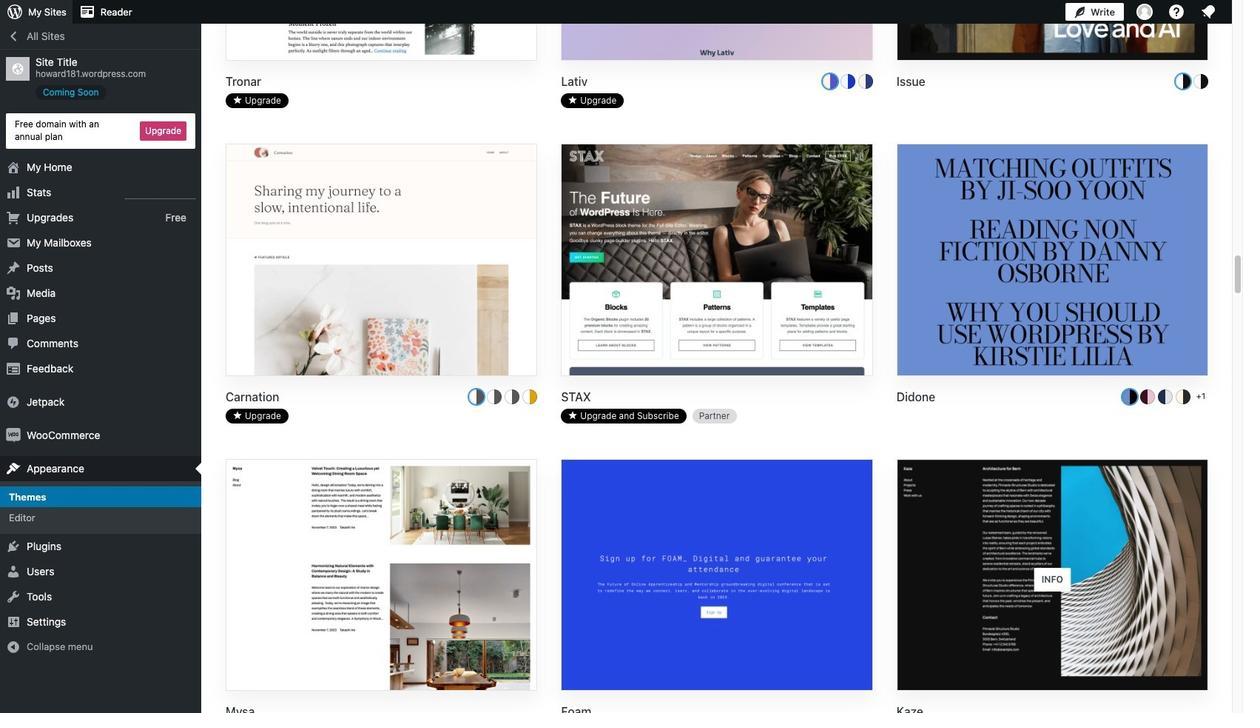 Task type: describe. For each thing, give the bounding box(es) containing it.
my profile image
[[1137, 4, 1154, 20]]

carnation image
[[227, 144, 537, 377]]

stax is a premium block theme for the wordpress full-site editor. the design is clean, versatile, and totally customizable. additionally, the setup wizard provides a super simple installation process — so your site will appear exactly as the demo within moments of activation. image
[[562, 144, 873, 377]]

foam is a simple theme that supports full-site editing. it comes with a set of minimal templates and design settings that can be manipulated through global styles. use it to build something beautiful. image
[[562, 460, 873, 692]]

1 img image from the top
[[6, 394, 21, 409]]

didone draws inspiration from a genre of serif typeface that originated in the 18th century and became the standard style for general-purpose printing. it is bold, straightforward and timeless, designed to bring attention to the content and ideal to those looking to showcase written content elegantly. image
[[898, 144, 1208, 377]]

help image
[[1168, 3, 1186, 21]]

2 img image from the top
[[6, 428, 21, 442]]



Task type: locate. For each thing, give the bounding box(es) containing it.
kaze is a simple 3-column dark-colored theme with small font sizes. image
[[898, 460, 1208, 692]]

mysa is a simple 3-column blog theme. this theme works best with featured images that appear the right column. image
[[227, 460, 537, 692]]

img image
[[6, 394, 21, 409], [6, 428, 21, 442]]

manage your notifications image
[[1200, 3, 1218, 21]]

0 vertical spatial img image
[[6, 394, 21, 409]]

highest hourly views 0 image
[[125, 189, 195, 199]]

1 vertical spatial img image
[[6, 428, 21, 442]]



Task type: vqa. For each thing, say whether or not it's contained in the screenshot.
the leftmost the your
no



